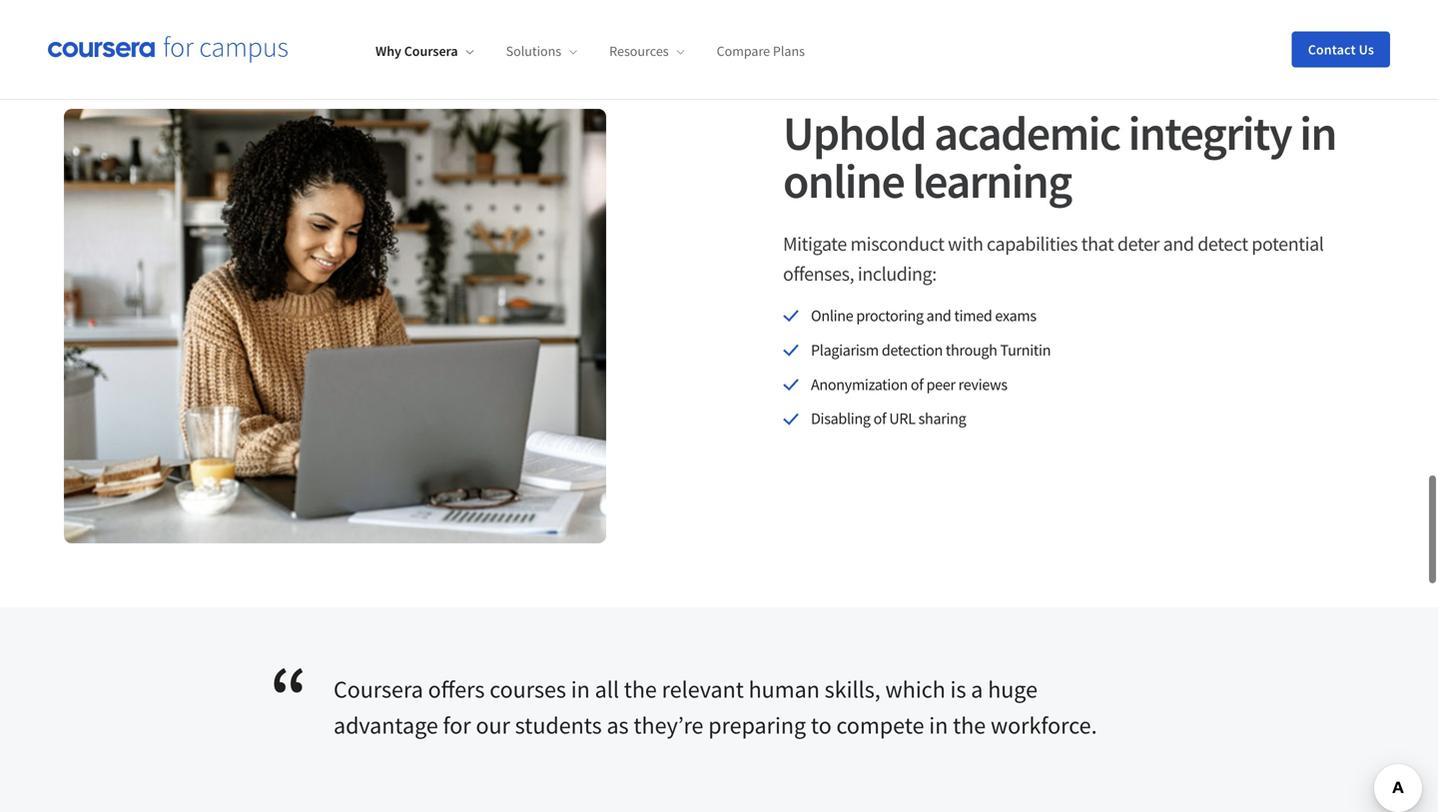 Task type: vqa. For each thing, say whether or not it's contained in the screenshot.
the bottom the
yes



Task type: describe. For each thing, give the bounding box(es) containing it.
as
[[607, 710, 629, 740]]

url
[[889, 409, 916, 429]]

for
[[443, 710, 471, 740]]

contact us
[[1308, 40, 1374, 58]]

uphold academic integrity in online learning
[[783, 103, 1336, 211]]

detect
[[1198, 231, 1248, 256]]

1 vertical spatial the
[[953, 710, 986, 740]]

why coursera link
[[376, 42, 474, 60]]

to
[[811, 710, 832, 740]]

coursera offers courses in all the relevant human skills, which is a huge advantage for our students as they're preparing to compete in the workforce.
[[334, 674, 1097, 740]]

why
[[376, 42, 401, 60]]

preparing
[[708, 710, 806, 740]]

disabling
[[811, 409, 871, 429]]

online proctoring and timed exams
[[811, 306, 1037, 326]]

offenses,
[[783, 261, 854, 286]]

resources link
[[609, 42, 685, 60]]

plagiarism detection through turnitin
[[811, 340, 1051, 360]]

potential
[[1252, 231, 1324, 256]]

contact us button
[[1292, 31, 1390, 67]]

learning
[[912, 151, 1071, 211]]

with
[[948, 231, 983, 256]]

in for integrity
[[1300, 103, 1336, 163]]

exams
[[995, 306, 1037, 326]]

students
[[515, 710, 602, 740]]

reviews
[[959, 374, 1008, 394]]

plans
[[773, 42, 805, 60]]

skills,
[[825, 674, 881, 704]]

timed
[[954, 306, 992, 326]]

through
[[946, 340, 997, 360]]

workforce.
[[991, 710, 1097, 740]]

mitigate misconduct with capabilities that deter and detect potential offenses, including:
[[783, 231, 1324, 286]]

of for anonymization
[[911, 374, 924, 394]]

capabilities
[[987, 231, 1078, 256]]

in for courses
[[571, 674, 590, 704]]

online
[[811, 306, 853, 326]]

they're
[[634, 710, 704, 740]]

resources
[[609, 42, 669, 60]]

coursera inside the coursera offers courses in all the relevant human skills, which is a huge advantage for our students as they're preparing to compete in the workforce.
[[334, 674, 423, 704]]

of for disabling
[[874, 409, 886, 429]]

online
[[783, 151, 904, 211]]

why coursera
[[376, 42, 458, 60]]

1 vertical spatial and
[[927, 306, 951, 326]]

that
[[1081, 231, 1114, 256]]

deter
[[1118, 231, 1160, 256]]

compare plans
[[717, 42, 805, 60]]

disabling of url sharing
[[811, 409, 966, 429]]



Task type: locate. For each thing, give the bounding box(es) containing it.
and inside mitigate misconduct with capabilities that deter and detect potential offenses, including:
[[1163, 231, 1194, 256]]

compare plans link
[[717, 42, 805, 60]]

misconduct
[[850, 231, 944, 256]]

0 vertical spatial coursera
[[404, 42, 458, 60]]

and
[[1163, 231, 1194, 256], [927, 306, 951, 326]]

0 vertical spatial in
[[1300, 103, 1336, 163]]

0 horizontal spatial of
[[874, 409, 886, 429]]

1 vertical spatial coursera
[[334, 674, 423, 704]]

and right deter
[[1163, 231, 1194, 256]]

of left peer
[[911, 374, 924, 394]]

courses
[[490, 674, 566, 704]]

in down the contact
[[1300, 103, 1336, 163]]

in left the all on the bottom of the page
[[571, 674, 590, 704]]

1 vertical spatial in
[[571, 674, 590, 704]]

academic
[[934, 103, 1120, 163]]

is
[[950, 674, 966, 704]]

including:
[[858, 261, 937, 286]]

all
[[595, 674, 619, 704]]

1 horizontal spatial of
[[911, 374, 924, 394]]

0 vertical spatial the
[[624, 674, 657, 704]]

contact
[[1308, 40, 1356, 58]]

the down a
[[953, 710, 986, 740]]

detection
[[882, 340, 943, 360]]

the
[[624, 674, 657, 704], [953, 710, 986, 740]]

of
[[911, 374, 924, 394], [874, 409, 886, 429]]

0 vertical spatial and
[[1163, 231, 1194, 256]]

relevant
[[662, 674, 744, 704]]

0 horizontal spatial and
[[927, 306, 951, 326]]

in down the "which"
[[929, 710, 948, 740]]

human
[[749, 674, 820, 704]]

advantage
[[334, 710, 438, 740]]

plagiarism
[[811, 340, 879, 360]]

and left timed
[[927, 306, 951, 326]]

in
[[1300, 103, 1336, 163], [571, 674, 590, 704], [929, 710, 948, 740]]

offers
[[428, 674, 485, 704]]

coursera
[[404, 42, 458, 60], [334, 674, 423, 704]]

in inside the "uphold academic integrity in online learning"
[[1300, 103, 1336, 163]]

1 horizontal spatial and
[[1163, 231, 1194, 256]]

anonymization
[[811, 374, 908, 394]]

coursera for campus image
[[48, 36, 288, 63]]

proctoring
[[856, 306, 924, 326]]

integrity
[[1128, 103, 1292, 163]]

compete
[[836, 710, 924, 740]]

huge
[[988, 674, 1038, 704]]

solutions link
[[506, 42, 577, 60]]

2 horizontal spatial in
[[1300, 103, 1336, 163]]

which
[[885, 674, 946, 704]]

solutions
[[506, 42, 561, 60]]

compare
[[717, 42, 770, 60]]

0 horizontal spatial in
[[571, 674, 590, 704]]

2 vertical spatial in
[[929, 710, 948, 740]]

peer
[[926, 374, 956, 394]]

coursera right why
[[404, 42, 458, 60]]

us
[[1359, 40, 1374, 58]]

0 horizontal spatial the
[[624, 674, 657, 704]]

1 horizontal spatial in
[[929, 710, 948, 740]]

uphold
[[783, 103, 926, 163]]

turnitin
[[1000, 340, 1051, 360]]

1 vertical spatial of
[[874, 409, 886, 429]]

academic integrity image
[[64, 109, 606, 543]]

a
[[971, 674, 983, 704]]

coursera up advantage
[[334, 674, 423, 704]]

mitigate
[[783, 231, 847, 256]]

anonymization of peer reviews
[[811, 374, 1008, 394]]

1 horizontal spatial the
[[953, 710, 986, 740]]

sharing
[[918, 409, 966, 429]]

our
[[476, 710, 510, 740]]

0 vertical spatial of
[[911, 374, 924, 394]]

the right the all on the bottom of the page
[[624, 674, 657, 704]]

of left the url
[[874, 409, 886, 429]]



